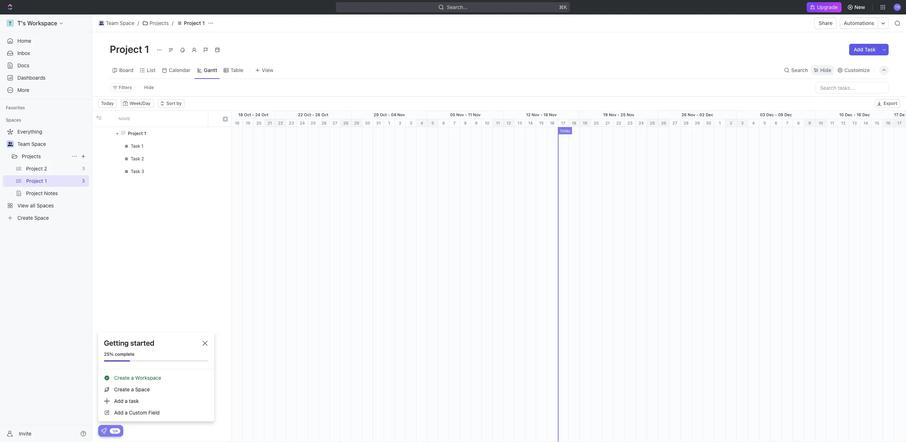 Task type: describe. For each thing, give the bounding box(es) containing it.
home link
[[3, 35, 89, 47]]

25%
[[104, 352, 114, 357]]

2 horizontal spatial 25
[[650, 121, 655, 125]]

4 oct from the left
[[321, 112, 328, 117]]

automations
[[844, 20, 874, 26]]

t's workspace, , element
[[7, 20, 14, 27]]

add a task
[[114, 398, 139, 404]]

project 1 - 0.00% row
[[92, 127, 231, 140]]

1 horizontal spatial 19
[[583, 121, 587, 125]]

29 for 1st 29 element from left
[[354, 121, 359, 125]]

close image
[[203, 341, 208, 346]]

dec for 26 nov - 02 dec
[[706, 112, 713, 117]]

share
[[819, 20, 833, 26]]

new button
[[844, 1, 869, 13]]

18 for 18 oct - 24 oct
[[238, 112, 243, 117]]

5 nov from the left
[[549, 112, 557, 117]]

t
[[9, 20, 12, 26]]

docs link
[[3, 60, 89, 71]]

hide button
[[141, 83, 157, 92]]

1 horizontal spatial projects
[[150, 20, 169, 26]]

- for 11
[[465, 112, 467, 117]]

2 11 element from the left
[[827, 119, 838, 127]]

10 dec - 16 dec
[[839, 112, 870, 117]]

tb button
[[892, 1, 903, 13]]

2 12 element from the left
[[838, 119, 849, 127]]

favorites
[[6, 105, 25, 110]]

started
[[130, 339, 154, 347]]

more
[[17, 87, 29, 93]]

1 horizontal spatial 10
[[819, 121, 823, 125]]

28 inside "element"
[[315, 112, 320, 117]]

nov inside 29 oct - 04 nov element
[[397, 112, 405, 117]]

week/day
[[130, 101, 151, 106]]

sort by
[[166, 101, 182, 106]]

nov inside 26 nov - 02 dec element
[[688, 112, 695, 117]]

2 inside cell
[[141, 156, 144, 161]]

2 21 element from the left
[[602, 119, 613, 127]]

‎task 1
[[131, 143, 143, 149]]

field
[[148, 410, 160, 416]]

0 horizontal spatial 11
[[468, 112, 472, 117]]

3 up "project notes" link
[[82, 178, 85, 184]]

1 vertical spatial workspace
[[135, 375, 161, 381]]

search button
[[782, 65, 810, 75]]

4 dec from the left
[[845, 112, 852, 117]]

home
[[17, 38, 31, 44]]

26 for second 26 element
[[661, 121, 666, 125]]

inbox link
[[3, 47, 89, 59]]

1 horizontal spatial 16
[[857, 112, 861, 117]]

⌘k
[[559, 4, 567, 10]]

1/4
[[112, 429, 118, 433]]

automations button
[[840, 18, 878, 29]]

2 5 from the left
[[763, 121, 766, 125]]

oct for 22
[[304, 112, 311, 117]]

a for task
[[125, 398, 128, 404]]

2 horizontal spatial 19
[[603, 112, 608, 117]]

complete
[[115, 352, 134, 357]]

onboarding checklist button image
[[101, 428, 107, 434]]

0 horizontal spatial 24
[[255, 112, 260, 117]]

2 column header from the left
[[103, 111, 114, 127]]

26 nov - 02 dec element
[[658, 111, 737, 119]]

18 oct - 24 oct
[[238, 112, 268, 117]]

2 30 from the left
[[706, 121, 711, 125]]

1 11 element from the left
[[493, 119, 504, 127]]

3 down 29 oct - 04 nov element
[[410, 121, 412, 125]]

2 10 element from the left
[[815, 119, 827, 127]]

25 inside 19 nov - 25 nov element
[[621, 112, 626, 117]]

2 9 from the left
[[808, 121, 811, 125]]

1 24 element from the left
[[297, 119, 308, 127]]

- for 25
[[618, 112, 619, 117]]

tb
[[895, 5, 900, 9]]

upgrade
[[817, 4, 838, 10]]

‎task for ‎task 2
[[131, 156, 140, 161]]

board
[[119, 67, 133, 73]]

project 2
[[26, 166, 47, 172]]

project notes link
[[26, 188, 88, 199]]

- for 24
[[252, 112, 254, 117]]

1 20 element from the left
[[254, 119, 264, 127]]

24 for first 24 element from the left
[[300, 121, 305, 125]]

a for workspace
[[131, 375, 134, 381]]

10 dec - 16 dec element
[[815, 111, 894, 119]]

19 nov - 25 nov
[[603, 112, 634, 117]]

25% complete
[[104, 352, 134, 357]]

1 horizontal spatial 11
[[496, 121, 500, 125]]

by
[[177, 101, 182, 106]]

29 oct - 04 nov element
[[351, 111, 427, 119]]

2 28 element from the left
[[681, 119, 692, 127]]

09
[[778, 112, 783, 117]]

1 12 element from the left
[[504, 119, 514, 127]]

create space link
[[3, 212, 88, 224]]

1 5 from the left
[[431, 121, 434, 125]]

1 13 element from the left
[[514, 119, 525, 127]]

2 19 element from the left
[[580, 119, 591, 127]]

create space
[[17, 215, 49, 221]]

add task button
[[849, 44, 880, 55]]

Search tasks... text field
[[816, 82, 888, 93]]

task 3
[[131, 169, 144, 174]]

17 dec - 23 dec element
[[894, 111, 905, 119]]

2 22 element from the left
[[613, 119, 625, 127]]

getting started
[[104, 339, 154, 347]]

‎task 1 row
[[92, 140, 231, 153]]

dashboards link
[[3, 72, 89, 84]]

list
[[147, 67, 155, 73]]

1 10 element from the left
[[482, 119, 493, 127]]

1 15 element from the left
[[536, 119, 547, 127]]

calendar
[[169, 67, 190, 73]]

- for 04
[[388, 112, 390, 117]]

view all spaces
[[17, 203, 54, 209]]

6 nov from the left
[[609, 112, 616, 117]]

1 23 from the left
[[289, 121, 294, 125]]

1 9 from the left
[[475, 121, 478, 125]]

task inside cell
[[131, 169, 140, 174]]

view button
[[252, 62, 276, 79]]

create a space
[[114, 387, 150, 393]]

2 25 element from the left
[[647, 119, 658, 127]]

1 horizontal spatial team
[[106, 20, 118, 26]]

3 right project 2 "link"
[[82, 166, 85, 171]]

2 down 29 oct - 04 nov element
[[399, 121, 401, 125]]

0 vertical spatial project 1 link
[[175, 19, 207, 28]]

2 26 element from the left
[[658, 119, 669, 127]]

export button
[[875, 99, 900, 108]]

view all spaces link
[[3, 200, 88, 212]]

26 for second 26 element from right
[[321, 121, 327, 125]]

0 horizontal spatial 10
[[485, 121, 489, 125]]

26 for 26 nov - 02 dec
[[681, 112, 687, 117]]

projects inside tree
[[22, 153, 41, 159]]

15 for 2nd 15 element from right
[[539, 121, 544, 125]]

project 1 link inside sidebar navigation
[[26, 175, 79, 187]]

to do 
 
 
 
 
 ‎task 1 cell
[[114, 140, 208, 153]]

1 4 from the left
[[421, 121, 423, 125]]

29 oct - 04 nov
[[374, 112, 405, 117]]

26 nov - 02 dec
[[681, 112, 713, 117]]

sort by button
[[158, 99, 185, 108]]

1 30 from the left
[[365, 121, 370, 125]]

04
[[391, 112, 396, 117]]

dashboards
[[17, 75, 46, 81]]

task 3 row
[[92, 165, 231, 178]]

export
[[884, 101, 897, 106]]

to do 
 
 
 
 
 task 3 cell
[[114, 165, 208, 178]]

sort by button
[[158, 99, 185, 108]]

task
[[129, 398, 139, 404]]

14 for 2nd 14 element from the right
[[528, 121, 533, 125]]

t's workspace
[[17, 20, 57, 26]]

workspace inside sidebar navigation
[[27, 20, 57, 26]]

everything
[[17, 129, 42, 135]]

1 inside to do 
 
 
 
 
 ‎task 1 cell
[[141, 143, 143, 149]]

new
[[854, 4, 865, 10]]

7 nov from the left
[[627, 112, 634, 117]]

2 17 element from the left
[[894, 119, 905, 127]]

filters button
[[110, 83, 135, 92]]

2 23 from the left
[[627, 121, 633, 125]]

to do 
 
 
 
 
 ‎task 2 cell
[[114, 153, 208, 165]]

22 oct - 28 oct
[[298, 112, 328, 117]]

12 nov - 18 nov
[[526, 112, 557, 117]]

customize button
[[835, 65, 872, 75]]

4 column header from the left
[[219, 111, 231, 127]]

03 dec - 09 dec
[[760, 112, 792, 117]]

today inside today button
[[101, 101, 114, 106]]

1 28 element from the left
[[341, 119, 351, 127]]

05 nov - 11 nov
[[450, 112, 481, 117]]

22 for 2nd 22 element from the left
[[616, 121, 621, 125]]

27 for 2nd 27 element
[[672, 121, 677, 125]]

customize
[[844, 67, 870, 73]]

project 1 cell
[[114, 127, 208, 140]]

week/day button
[[121, 99, 153, 108]]

24 for second 24 element from left
[[639, 121, 644, 125]]

inbox
[[17, 50, 30, 56]]

1 horizontal spatial team space
[[106, 20, 134, 26]]

0 horizontal spatial 16
[[550, 121, 555, 125]]

create for create a space
[[114, 387, 130, 393]]

2 18 element from the left
[[569, 119, 580, 127]]

2 24 element from the left
[[636, 119, 647, 127]]

2 horizontal spatial 11
[[830, 121, 834, 125]]

2 13 element from the left
[[849, 119, 860, 127]]

2 21 from the left
[[605, 121, 610, 125]]

1 21 from the left
[[267, 121, 272, 125]]

3 nov from the left
[[473, 112, 481, 117]]

1 column header from the left
[[92, 111, 103, 127]]

29 for 29 oct - 04 nov
[[374, 112, 379, 117]]

2 nov from the left
[[456, 112, 464, 117]]

custom
[[129, 410, 147, 416]]

favorites button
[[3, 104, 28, 112]]

1 30 element from the left
[[362, 119, 373, 127]]

- for 28
[[312, 112, 314, 117]]

search...
[[447, 4, 468, 10]]

invite
[[19, 431, 31, 437]]

1 vertical spatial projects link
[[22, 151, 69, 162]]

add task
[[854, 46, 876, 53]]

view button
[[252, 65, 276, 75]]

all
[[30, 203, 35, 209]]

team inside tree
[[17, 141, 30, 147]]

0 horizontal spatial 25
[[311, 121, 316, 125]]

- for 18
[[540, 112, 542, 117]]



Task type: vqa. For each thing, say whether or not it's contained in the screenshot.
bottommost Dropdown menu image
no



Task type: locate. For each thing, give the bounding box(es) containing it.
1 oct from the left
[[244, 112, 251, 117]]

10 element down 05 nov - 11 nov element
[[482, 119, 493, 127]]

create for create a workspace
[[114, 375, 130, 381]]

1 8 from the left
[[464, 121, 467, 125]]

11 right 05
[[468, 112, 472, 117]]

20
[[256, 121, 261, 125], [594, 121, 599, 125]]

team space inside tree
[[17, 141, 46, 147]]

05
[[450, 112, 455, 117]]

 image inside column header
[[96, 115, 101, 120]]

0 horizontal spatial 10 element
[[482, 119, 493, 127]]

1 horizontal spatial 15 element
[[872, 119, 883, 127]]

2 27 element from the left
[[669, 119, 681, 127]]

space
[[120, 20, 134, 26], [31, 141, 46, 147], [34, 215, 49, 221], [135, 387, 150, 393]]

17 down 12 nov - 18 nov element
[[561, 121, 565, 125]]

2 20 from the left
[[594, 121, 599, 125]]

21 down the 18 oct - 24 oct element
[[267, 121, 272, 125]]

5 oct from the left
[[380, 112, 387, 117]]

0 horizontal spatial 29
[[354, 121, 359, 125]]

14 down 12 nov - 18 nov
[[528, 121, 533, 125]]

30 element down 02
[[703, 119, 714, 127]]

27 element down 22 oct - 28 oct "element" on the top left
[[330, 119, 341, 127]]

20 down 19 nov - 25 nov element at the right of the page
[[594, 121, 599, 125]]

oct
[[244, 112, 251, 117], [261, 112, 268, 117], [304, 112, 311, 117], [321, 112, 328, 117], [380, 112, 387, 117]]

13 for 2nd 13 element from right
[[517, 121, 522, 125]]

1 19 element from the left
[[243, 119, 254, 127]]

21 down 19 nov - 25 nov at the right top
[[605, 121, 610, 125]]

gantt link
[[202, 65, 217, 75]]

view left 'all'
[[17, 203, 29, 209]]

13
[[517, 121, 522, 125], [852, 121, 857, 125]]

14 for second 14 element
[[864, 121, 868, 125]]

03 dec - 09 dec element
[[737, 111, 815, 119]]

12
[[526, 112, 531, 117], [507, 121, 511, 125], [841, 121, 846, 125]]

2 oct from the left
[[261, 112, 268, 117]]

1 vertical spatial team space
[[17, 141, 46, 147]]

1 vertical spatial add
[[114, 398, 123, 404]]

8 down '03 dec - 09 dec' element
[[797, 121, 800, 125]]

13 down 12 nov - 18 nov element
[[517, 121, 522, 125]]

13 element down 10 dec - 16 dec element
[[849, 119, 860, 127]]

25 element down 19 nov - 25 nov element at the right of the page
[[647, 119, 658, 127]]

table link
[[229, 65, 243, 75]]

19 element
[[243, 119, 254, 127], [580, 119, 591, 127]]

0 vertical spatial view
[[262, 67, 274, 73]]

0 vertical spatial projects link
[[141, 19, 171, 28]]

0 horizontal spatial 4
[[421, 121, 423, 125]]

2 horizontal spatial 26
[[681, 112, 687, 117]]

- inside 22 oct - 28 oct "element"
[[312, 112, 314, 117]]

add a custom field
[[114, 410, 160, 416]]

5 down 05 nov - 11 nov element
[[431, 121, 434, 125]]

16 element down 17 dec - 23 dec "element"
[[883, 119, 894, 127]]

13 element down 12 nov - 18 nov element
[[514, 119, 525, 127]]

1 18 element from the left
[[232, 119, 243, 127]]

28 element
[[341, 119, 351, 127], [681, 119, 692, 127]]

1 vertical spatial projects
[[22, 153, 41, 159]]

12 nov - 18 nov element
[[504, 111, 580, 119]]

- for 16
[[854, 112, 856, 117]]

0 horizontal spatial task
[[131, 169, 140, 174]]

5 - from the left
[[540, 112, 542, 117]]

0 horizontal spatial 13
[[517, 121, 522, 125]]

29 element down 26 nov - 02 dec element
[[692, 119, 703, 127]]

0 horizontal spatial 30 element
[[362, 119, 373, 127]]

26 down 22 oct - 28 oct "element" on the top left
[[321, 121, 327, 125]]

03
[[760, 112, 765, 117]]

2 13 from the left
[[852, 121, 857, 125]]

14 element down 10 dec - 16 dec element
[[860, 119, 872, 127]]

2 14 from the left
[[864, 121, 868, 125]]

2 vertical spatial add
[[114, 410, 123, 416]]

15 element down 12 nov - 18 nov element
[[536, 119, 547, 127]]

10 down 05 nov - 11 nov element
[[485, 121, 489, 125]]

1 29 element from the left
[[351, 119, 362, 127]]

1 13 from the left
[[517, 121, 522, 125]]

2 29 element from the left
[[692, 119, 703, 127]]

0 horizontal spatial 16 element
[[547, 119, 558, 127]]

add for add a task
[[114, 398, 123, 404]]

20 for 2nd 20 element from right
[[256, 121, 261, 125]]

notes
[[44, 190, 58, 196]]

2 14 element from the left
[[860, 119, 872, 127]]

a for space
[[131, 387, 134, 393]]

1 15 from the left
[[539, 121, 544, 125]]

‎task inside cell
[[131, 143, 140, 149]]

3 down ‎task 2
[[141, 169, 144, 174]]

1 horizontal spatial 9
[[808, 121, 811, 125]]

1 horizontal spatial 14
[[864, 121, 868, 125]]

0 horizontal spatial team space
[[17, 141, 46, 147]]

1 14 element from the left
[[525, 119, 536, 127]]

hide inside button
[[144, 85, 154, 90]]

12 for 12 nov - 18 nov
[[526, 112, 531, 117]]

0 horizontal spatial 23
[[289, 121, 294, 125]]

3 inside cell
[[141, 169, 144, 174]]

22 element down the 18 oct - 24 oct element
[[275, 119, 286, 127]]

7 down 05
[[453, 121, 456, 125]]

16 down export button
[[886, 121, 891, 125]]

‎task 2
[[131, 156, 144, 161]]

23 down 22 oct - 28 oct "element" on the top left
[[289, 121, 294, 125]]

1 25 element from the left
[[308, 119, 319, 127]]

1 horizontal spatial 21 element
[[602, 119, 613, 127]]

22 for first 22 element
[[278, 121, 283, 125]]

2 horizontal spatial 29
[[695, 121, 700, 125]]

row group containing project 1
[[92, 127, 231, 442]]

2 15 element from the left
[[872, 119, 883, 127]]

7 down '03 dec - 09 dec' element
[[786, 121, 788, 125]]

18 for 1st 18 element from left
[[235, 121, 239, 125]]

0 horizontal spatial 29 element
[[351, 119, 362, 127]]

- inside 12 nov - 18 nov element
[[540, 112, 542, 117]]

view right table
[[262, 67, 274, 73]]

24 element
[[297, 119, 308, 127], [636, 119, 647, 127]]

1 17 element from the left
[[558, 119, 569, 127]]

23 element down 22 oct - 28 oct "element" on the top left
[[286, 119, 297, 127]]

19
[[603, 112, 608, 117], [246, 121, 250, 125], [583, 121, 587, 125]]

0 vertical spatial add
[[854, 46, 863, 53]]

1 horizontal spatial 29
[[374, 112, 379, 117]]

1 horizontal spatial 25 element
[[647, 119, 658, 127]]

29 down 26 nov - 02 dec element
[[695, 121, 700, 125]]

- inside 29 oct - 04 nov element
[[388, 112, 390, 117]]

2 vertical spatial create
[[114, 387, 130, 393]]

2 / from the left
[[172, 20, 173, 26]]

15
[[539, 121, 544, 125], [875, 121, 879, 125]]

0 horizontal spatial 17 element
[[558, 119, 569, 127]]

name row
[[92, 111, 231, 127]]

3 column header from the left
[[208, 111, 219, 127]]

workspace
[[27, 20, 57, 26], [135, 375, 161, 381]]

1 horizontal spatial 23 element
[[625, 119, 636, 127]]

26 element down 22 oct - 28 oct "element" on the top left
[[319, 119, 330, 127]]

- inside '03 dec - 09 dec' element
[[775, 112, 777, 117]]

add down add a task
[[114, 410, 123, 416]]

1 horizontal spatial 16 element
[[883, 119, 894, 127]]

1 horizontal spatial team space link
[[97, 19, 136, 28]]

1 horizontal spatial 28
[[343, 121, 348, 125]]

hide inside dropdown button
[[820, 67, 831, 73]]

23 down 19 nov - 25 nov element at the right of the page
[[627, 121, 633, 125]]

-
[[252, 112, 254, 117], [312, 112, 314, 117], [388, 112, 390, 117], [465, 112, 467, 117], [540, 112, 542, 117], [618, 112, 619, 117], [696, 112, 698, 117], [775, 112, 777, 117], [854, 112, 856, 117]]

1 16 element from the left
[[547, 119, 558, 127]]

2 4 from the left
[[752, 121, 755, 125]]

1 horizontal spatial 26 element
[[658, 119, 669, 127]]

24 element down 22 oct - 28 oct
[[297, 119, 308, 127]]

17 element down 17 dec - 23 dec "element"
[[894, 119, 905, 127]]

27
[[332, 121, 337, 125], [672, 121, 677, 125]]

0 horizontal spatial project 1 link
[[26, 175, 79, 187]]

view inside sidebar navigation
[[17, 203, 29, 209]]

3 oct from the left
[[304, 112, 311, 117]]

1 / from the left
[[138, 20, 139, 26]]

8 - from the left
[[775, 112, 777, 117]]

21 element
[[264, 119, 275, 127], [602, 119, 613, 127]]

view inside button
[[262, 67, 274, 73]]

26 left 02
[[681, 112, 687, 117]]

18 element down 12 nov - 18 nov element
[[569, 119, 580, 127]]

1 horizontal spatial 26
[[661, 121, 666, 125]]

27 for 1st 27 element
[[332, 121, 337, 125]]

task down ‎task 2
[[131, 169, 140, 174]]

dec
[[706, 112, 713, 117], [766, 112, 774, 117], [784, 112, 792, 117], [845, 112, 852, 117], [862, 112, 870, 117]]

create inside sidebar navigation
[[17, 215, 33, 221]]

a for custom
[[125, 410, 128, 416]]

0 horizontal spatial 22
[[278, 121, 283, 125]]

- inside 26 nov - 02 dec element
[[696, 112, 698, 117]]

22 oct - 28 oct element
[[275, 111, 351, 119]]

search
[[791, 67, 808, 73]]

9 down 05 nov - 11 nov element
[[475, 121, 478, 125]]

0 horizontal spatial 23 element
[[286, 119, 297, 127]]

t's
[[17, 20, 26, 26]]

28 for 1st 28 element from the right
[[684, 121, 689, 125]]

getting
[[104, 339, 129, 347]]

24 element down 19 nov - 25 nov element at the right of the page
[[636, 119, 647, 127]]

1 horizontal spatial 20 element
[[591, 119, 602, 127]]

project 2 link
[[26, 163, 79, 175]]

tree grid containing project 1
[[92, 111, 231, 442]]

tree inside sidebar navigation
[[3, 126, 89, 224]]

tree
[[3, 126, 89, 224]]

0 horizontal spatial hide
[[144, 85, 154, 90]]

0 horizontal spatial 21
[[267, 121, 272, 125]]

18 oct - 24 oct element
[[232, 111, 275, 119]]

15 element down export button
[[872, 119, 883, 127]]

everything link
[[3, 126, 88, 138]]

2 horizontal spatial 10
[[839, 112, 844, 117]]

0 horizontal spatial today
[[101, 101, 114, 106]]

2 20 element from the left
[[591, 119, 602, 127]]

26 element
[[319, 119, 330, 127], [658, 119, 669, 127]]

 image
[[96, 115, 101, 120]]

11
[[468, 112, 472, 117], [496, 121, 500, 125], [830, 121, 834, 125]]

1 27 element from the left
[[330, 119, 341, 127]]

1 dec from the left
[[706, 112, 713, 117]]

1 horizontal spatial 22
[[298, 112, 303, 117]]

create for create space
[[17, 215, 33, 221]]

1 23 element from the left
[[286, 119, 297, 127]]

gantt
[[204, 67, 217, 73]]

project
[[184, 20, 201, 26], [110, 43, 142, 55], [128, 131, 143, 136], [26, 166, 43, 172], [26, 178, 43, 184], [26, 190, 43, 196]]

2
[[399, 121, 401, 125], [730, 121, 732, 125], [141, 156, 144, 161], [44, 166, 47, 172]]

workspace up the create a space
[[135, 375, 161, 381]]

2 dec from the left
[[766, 112, 774, 117]]

view
[[262, 67, 274, 73], [17, 203, 29, 209]]

board link
[[118, 65, 133, 75]]

31
[[376, 121, 381, 125]]

21 element down the 18 oct - 24 oct element
[[264, 119, 275, 127]]

30
[[365, 121, 370, 125], [706, 121, 711, 125]]

20 element down the 18 oct - 24 oct element
[[254, 119, 264, 127]]

1 vertical spatial team
[[17, 141, 30, 147]]

add
[[854, 46, 863, 53], [114, 398, 123, 404], [114, 410, 123, 416]]

2 23 element from the left
[[625, 119, 636, 127]]

18 element
[[232, 119, 243, 127], [569, 119, 580, 127]]

0 horizontal spatial 15 element
[[536, 119, 547, 127]]

spaces up create space link
[[37, 203, 54, 209]]

create up add a task
[[114, 387, 130, 393]]

1 horizontal spatial 25
[[621, 112, 626, 117]]

1 horizontal spatial hide
[[820, 67, 831, 73]]

‎task
[[131, 143, 140, 149], [131, 156, 140, 161]]

23 element down 19 nov - 25 nov element at the right of the page
[[625, 119, 636, 127]]

1 22 element from the left
[[275, 119, 286, 127]]

docs
[[17, 62, 29, 68]]

13 element
[[514, 119, 525, 127], [849, 119, 860, 127]]

- inside 05 nov - 11 nov element
[[465, 112, 467, 117]]

0 vertical spatial task
[[865, 46, 876, 53]]

1 horizontal spatial 5
[[763, 121, 766, 125]]

17 element
[[558, 119, 569, 127], [894, 119, 905, 127]]

calendar link
[[167, 65, 190, 75]]

0 vertical spatial ‎task
[[131, 143, 140, 149]]

onboarding checklist button element
[[101, 428, 107, 434]]

4 - from the left
[[465, 112, 467, 117]]

add for add a custom field
[[114, 410, 123, 416]]

1 20 from the left
[[256, 121, 261, 125]]

30 left 31
[[365, 121, 370, 125]]

1 horizontal spatial 19 element
[[580, 119, 591, 127]]

1 nov from the left
[[397, 112, 405, 117]]

0 vertical spatial spaces
[[6, 117, 21, 123]]

dec for 03 dec - 09 dec
[[784, 112, 792, 117]]

more button
[[3, 84, 89, 96]]

sidebar navigation
[[0, 14, 94, 442]]

2 7 from the left
[[786, 121, 788, 125]]

16 element
[[547, 119, 558, 127], [883, 119, 894, 127]]

‎task down ‎task 1
[[131, 156, 140, 161]]

1 17 from the left
[[561, 121, 565, 125]]

10 element
[[482, 119, 493, 127], [815, 119, 827, 127]]

29 up 31
[[374, 112, 379, 117]]

22
[[298, 112, 303, 117], [278, 121, 283, 125], [616, 121, 621, 125]]

15 down 12 nov - 18 nov element
[[539, 121, 544, 125]]

27 element
[[330, 119, 341, 127], [669, 119, 681, 127]]

project inside cell
[[128, 131, 143, 136]]

project 1 inside sidebar navigation
[[26, 178, 47, 184]]

18 element down the 18 oct - 24 oct
[[232, 119, 243, 127]]

today down "filters" dropdown button in the top of the page
[[101, 101, 114, 106]]

tree grid
[[92, 111, 231, 442]]

29 left 31
[[354, 121, 359, 125]]

1 vertical spatial team space link
[[17, 138, 88, 150]]

row group
[[92, 127, 231, 442]]

0 horizontal spatial 28 element
[[341, 119, 351, 127]]

2 up task 3
[[141, 156, 144, 161]]

1 vertical spatial hide
[[144, 85, 154, 90]]

9 - from the left
[[854, 112, 856, 117]]

8 down 05 nov - 11 nov element
[[464, 121, 467, 125]]

2 16 element from the left
[[883, 119, 894, 127]]

today down 12 nov - 18 nov element
[[560, 129, 570, 133]]

27 down 22 oct - 28 oct "element" on the top left
[[332, 121, 337, 125]]

02
[[699, 112, 705, 117]]

1 ‎task from the top
[[131, 143, 140, 149]]

a up task
[[131, 387, 134, 393]]

spaces inside view all spaces link
[[37, 203, 54, 209]]

0 vertical spatial user group image
[[99, 21, 104, 25]]

29
[[374, 112, 379, 117], [354, 121, 359, 125], [695, 121, 700, 125]]

1 horizontal spatial task
[[865, 46, 876, 53]]

27 element down 26 nov - 02 dec element
[[669, 119, 681, 127]]

15 for 2nd 15 element from left
[[875, 121, 879, 125]]

0 horizontal spatial 14
[[528, 121, 533, 125]]

2 ‎task from the top
[[131, 156, 140, 161]]

22 for 22 oct - 28 oct
[[298, 112, 303, 117]]

16 down search tasks... text field
[[857, 112, 861, 117]]

2 horizontal spatial 24
[[639, 121, 644, 125]]

- inside the 18 oct - 24 oct element
[[252, 112, 254, 117]]

22 inside "element"
[[298, 112, 303, 117]]

14
[[528, 121, 533, 125], [864, 121, 868, 125]]

21 element down 19 nov - 25 nov at the right top
[[602, 119, 613, 127]]

28 element down 26 nov - 02 dec
[[681, 119, 692, 127]]

19 nov - 25 nov element
[[580, 111, 658, 119]]

29 element
[[351, 119, 362, 127], [692, 119, 703, 127]]

share button
[[814, 17, 837, 29]]

12 element
[[504, 119, 514, 127], [838, 119, 849, 127]]

oct for 29
[[380, 112, 387, 117]]

task inside button
[[865, 46, 876, 53]]

project 1
[[184, 20, 205, 26], [110, 43, 152, 55], [128, 131, 146, 136], [26, 178, 47, 184]]

tree containing everything
[[3, 126, 89, 224]]

18 for 1st 18 element from the right
[[572, 121, 576, 125]]

1 6 from the left
[[442, 121, 445, 125]]

1 27 from the left
[[332, 121, 337, 125]]

1 horizontal spatial 12
[[526, 112, 531, 117]]

5 dec from the left
[[862, 112, 870, 117]]

1 horizontal spatial 29 element
[[692, 119, 703, 127]]

- for 02
[[696, 112, 698, 117]]

1 horizontal spatial 30 element
[[703, 119, 714, 127]]

12 element down 12 nov - 18 nov element
[[504, 119, 514, 127]]

1 horizontal spatial user group image
[[99, 21, 104, 25]]

spaces down favorites button
[[6, 117, 21, 123]]

oct for 18
[[244, 112, 251, 117]]

11 element
[[493, 119, 504, 127], [827, 119, 838, 127]]

20 element
[[254, 119, 264, 127], [591, 119, 602, 127]]

sort
[[166, 101, 175, 106]]

a left task
[[125, 398, 128, 404]]

user group image inside team space link
[[99, 21, 104, 25]]

0 horizontal spatial 14 element
[[525, 119, 536, 127]]

22 element down 19 nov - 25 nov element at the right of the page
[[613, 119, 625, 127]]

1 inside project 1 cell
[[144, 131, 146, 136]]

11 element down 10 dec - 16 dec element
[[827, 119, 838, 127]]

view for view all spaces
[[17, 203, 29, 209]]

1 14 from the left
[[528, 121, 533, 125]]

0 horizontal spatial projects link
[[22, 151, 69, 162]]

0 vertical spatial today
[[101, 101, 114, 106]]

0 horizontal spatial 25 element
[[308, 119, 319, 127]]

0 horizontal spatial 20
[[256, 121, 261, 125]]

hide down list link
[[144, 85, 154, 90]]

26 element down 26 nov - 02 dec element
[[658, 119, 669, 127]]

21
[[267, 121, 272, 125], [605, 121, 610, 125]]

- inside 19 nov - 25 nov element
[[618, 112, 619, 117]]

add left task
[[114, 398, 123, 404]]

create a workspace
[[114, 375, 161, 381]]

1 26 element from the left
[[319, 119, 330, 127]]

7 - from the left
[[696, 112, 698, 117]]

15 element
[[536, 119, 547, 127], [872, 119, 883, 127]]

4 nov from the left
[[532, 112, 539, 117]]

1 vertical spatial view
[[17, 203, 29, 209]]

12 for first 12 element from left
[[507, 121, 511, 125]]

create up the create a space
[[114, 375, 130, 381]]

2 8 from the left
[[797, 121, 800, 125]]

project 1 inside cell
[[128, 131, 146, 136]]

2 6 from the left
[[775, 121, 777, 125]]

16 down 12 nov - 18 nov element
[[550, 121, 555, 125]]

19 element down the 18 oct - 24 oct element
[[243, 119, 254, 127]]

hide right search
[[820, 67, 831, 73]]

1 horizontal spatial 27 element
[[669, 119, 681, 127]]

1
[[202, 20, 205, 26], [144, 43, 149, 55], [388, 121, 390, 125], [719, 121, 721, 125], [144, 131, 146, 136], [141, 143, 143, 149], [44, 178, 47, 184]]

add inside button
[[854, 46, 863, 53]]

view for view
[[262, 67, 274, 73]]

2 down 26 nov - 02 dec element
[[730, 121, 732, 125]]

user group image inside sidebar navigation
[[7, 142, 13, 146]]

28 element left 31
[[341, 119, 351, 127]]

1 horizontal spatial 17 element
[[894, 119, 905, 127]]

1 horizontal spatial projects link
[[141, 19, 171, 28]]

17 element down 12 nov - 18 nov element
[[558, 119, 569, 127]]

13 for first 13 element from right
[[852, 121, 857, 125]]

3
[[410, 121, 412, 125], [741, 121, 744, 125], [82, 166, 85, 171], [141, 169, 144, 174], [82, 178, 85, 184]]

0 horizontal spatial team space link
[[17, 138, 88, 150]]

15 down export button
[[875, 121, 879, 125]]

- for 09
[[775, 112, 777, 117]]

1 vertical spatial task
[[131, 169, 140, 174]]

‎task inside cell
[[131, 156, 140, 161]]

1 horizontal spatial 15
[[875, 121, 879, 125]]

2 up project notes
[[44, 166, 47, 172]]

26 down 26 nov - 02 dec element
[[661, 121, 666, 125]]

- inside 10 dec - 16 dec element
[[854, 112, 856, 117]]

1 horizontal spatial today
[[560, 129, 570, 133]]

22 element
[[275, 119, 286, 127], [613, 119, 625, 127]]

1 horizontal spatial 7
[[786, 121, 788, 125]]

projects
[[150, 20, 169, 26], [22, 153, 41, 159]]

column header
[[92, 111, 103, 127], [103, 111, 114, 127], [208, 111, 219, 127], [219, 111, 231, 127]]

25 element
[[308, 119, 319, 127], [647, 119, 658, 127]]

filters
[[119, 85, 132, 90]]

28 for 1st 28 element from left
[[343, 121, 348, 125]]

a up the create a space
[[131, 375, 134, 381]]

6 - from the left
[[618, 112, 619, 117]]

9
[[475, 121, 478, 125], [808, 121, 811, 125]]

26
[[681, 112, 687, 117], [321, 121, 327, 125], [661, 121, 666, 125]]

1 horizontal spatial 11 element
[[827, 119, 838, 127]]

25 element down 22 oct - 28 oct "element" on the top left
[[308, 119, 319, 127]]

8 nov from the left
[[688, 112, 695, 117]]

 image
[[223, 117, 228, 122]]

14 element down 12 nov - 18 nov
[[525, 119, 536, 127]]

6 down 05 nov - 11 nov element
[[442, 121, 445, 125]]

1 inside sidebar navigation
[[44, 178, 47, 184]]

today
[[101, 101, 114, 106], [560, 129, 570, 133]]

18
[[238, 112, 243, 117], [543, 112, 548, 117], [235, 121, 239, 125], [572, 121, 576, 125]]

30 down 26 nov - 02 dec element
[[706, 121, 711, 125]]

2 30 element from the left
[[703, 119, 714, 127]]

create
[[17, 215, 33, 221], [114, 375, 130, 381], [114, 387, 130, 393]]

1 21 element from the left
[[264, 119, 275, 127]]

1 7 from the left
[[453, 121, 456, 125]]

30 element
[[362, 119, 373, 127], [703, 119, 714, 127]]

 image inside column header
[[223, 117, 228, 122]]

week/day button
[[121, 99, 153, 108]]

project inside "link"
[[26, 166, 43, 172]]

‎task for ‎task 1
[[131, 143, 140, 149]]

table
[[231, 67, 243, 73]]

29 element left 31
[[351, 119, 362, 127]]

‎task 2 row
[[92, 153, 231, 165]]

0 horizontal spatial workspace
[[27, 20, 57, 26]]

projects link
[[141, 19, 171, 28], [22, 151, 69, 162]]

0 horizontal spatial 27
[[332, 121, 337, 125]]

6 down '03 dec - 09 dec' element
[[775, 121, 777, 125]]

3 - from the left
[[388, 112, 390, 117]]

20 for second 20 element from left
[[594, 121, 599, 125]]

1 horizontal spatial 18 element
[[569, 119, 580, 127]]

14 element
[[525, 119, 536, 127], [860, 119, 872, 127]]

1 horizontal spatial 12 element
[[838, 119, 849, 127]]

create down 'all'
[[17, 215, 33, 221]]

dec for 10 dec - 16 dec
[[862, 112, 870, 117]]

12 for second 12 element from the left
[[841, 121, 846, 125]]

0 horizontal spatial projects
[[22, 153, 41, 159]]

1 vertical spatial create
[[114, 375, 130, 381]]

5
[[431, 121, 434, 125], [763, 121, 766, 125]]

1 horizontal spatial 23
[[627, 121, 633, 125]]

1 vertical spatial ‎task
[[131, 156, 140, 161]]

29 for second 29 element from the left
[[695, 121, 700, 125]]

3 down '03 dec - 09 dec' element
[[741, 121, 744, 125]]

2 horizontal spatial 16
[[886, 121, 891, 125]]

05 nov - 11 nov element
[[427, 111, 504, 119]]

10 element down 10 dec - 16 dec element
[[815, 119, 827, 127]]

list link
[[145, 65, 155, 75]]

14 down 10 dec - 16 dec element
[[864, 121, 868, 125]]

hide button
[[812, 65, 834, 75]]

2 27 from the left
[[672, 121, 677, 125]]

2 17 from the left
[[897, 121, 902, 125]]

name column header
[[114, 111, 208, 127]]

0 horizontal spatial 6
[[442, 121, 445, 125]]

add for add task
[[854, 46, 863, 53]]

2 inside "link"
[[44, 166, 47, 172]]

0 horizontal spatial user group image
[[7, 142, 13, 146]]

5 down 03
[[763, 121, 766, 125]]

workspace up home link
[[27, 20, 57, 26]]

user group image
[[99, 21, 104, 25], [7, 142, 13, 146]]

project notes
[[26, 190, 58, 196]]

20 element down 19 nov - 25 nov element at the right of the page
[[591, 119, 602, 127]]

0 horizontal spatial 19
[[246, 121, 250, 125]]

2 - from the left
[[312, 112, 314, 117]]

1 horizontal spatial 17
[[897, 121, 902, 125]]

0 horizontal spatial 20 element
[[254, 119, 264, 127]]

0 horizontal spatial /
[[138, 20, 139, 26]]

31 element
[[373, 119, 384, 127]]

23 element
[[286, 119, 297, 127], [625, 119, 636, 127]]



